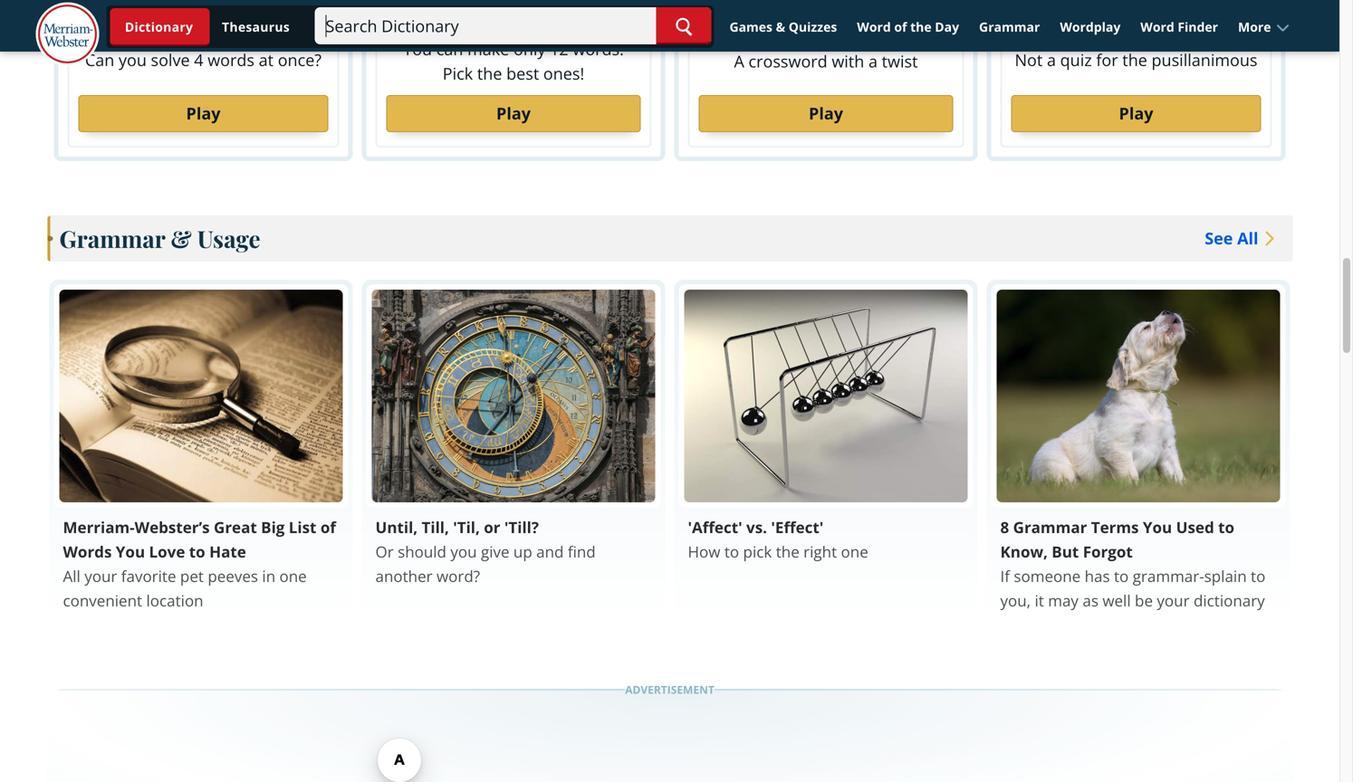 Task type: describe. For each thing, give the bounding box(es) containing it.
pusillanimous
[[1152, 49, 1258, 71]]

word of the day link
[[849, 11, 968, 43]]

grammar-
[[1133, 566, 1205, 587]]

wordplay link
[[1052, 11, 1129, 43]]

hate
[[209, 542, 246, 563]]

day
[[935, 18, 960, 35]]

see
[[1205, 228, 1233, 250]]

twist
[[882, 50, 918, 73]]

and
[[537, 542, 564, 563]]

well
[[1103, 591, 1131, 611]]

merriam-
[[63, 517, 135, 538]]

with
[[832, 50, 865, 73]]

up
[[514, 542, 533, 563]]

to right has
[[1114, 566, 1129, 587]]

play for only
[[497, 103, 531, 125]]

more button
[[1230, 11, 1299, 43]]

blossom game flower image image
[[366, 0, 661, 35]]

search word image
[[675, 17, 693, 36]]

your inside 8 grammar terms you used to know, but forgot if someone has to grammar-splain to you, it may as well be your dictionary
[[1157, 591, 1190, 611]]

ones!
[[544, 63, 585, 85]]

it
[[1035, 591, 1044, 611]]

can you solve 4 words at once?
[[85, 49, 322, 71]]

best
[[507, 63, 539, 85]]

words
[[208, 49, 255, 71]]

grammar link
[[971, 11, 1049, 43]]

in
[[262, 566, 276, 587]]

games & quizzes link
[[722, 11, 846, 43]]

make
[[468, 38, 509, 60]]

word for word of the day
[[857, 18, 891, 35]]

right
[[804, 542, 837, 563]]

as
[[1083, 591, 1099, 611]]

a crossword with a twist
[[734, 50, 918, 73]]

quiz
[[1061, 49, 1092, 71]]

know,
[[1001, 542, 1048, 563]]

games
[[730, 18, 773, 35]]

to inside merriam-webster's great big list of words you love to hate all your favorite pet peeves in one convenient location
[[189, 542, 205, 563]]

merriam-webster's great big list of words you love to hate all your favorite pet peeves in one convenient location
[[63, 517, 336, 611]]

one inside merriam-webster's great big list of words you love to hate all your favorite pet peeves in one convenient location
[[280, 566, 307, 587]]

can
[[436, 38, 463, 60]]

all inside merriam-webster's great big list of words you love to hate all your favorite pet peeves in one convenient location
[[63, 566, 80, 587]]

not a quiz for the pusillanimous
[[1015, 49, 1258, 71]]

8 grammar terms you used to know, but forgot if someone has to grammar-splain to you, it may as well be your dictionary
[[1001, 517, 1266, 611]]

pick
[[443, 63, 473, 85]]

dictionary
[[1194, 591, 1265, 611]]

toggle search dictionary/thesaurus image
[[110, 8, 210, 46]]

you inside "until, till, 'til, or 'till? or should you give up and find another word?"
[[451, 542, 477, 563]]

the right for
[[1123, 49, 1148, 71]]

word?
[[437, 566, 480, 587]]

until,
[[376, 517, 418, 538]]

another
[[376, 566, 433, 587]]

0 horizontal spatial you
[[119, 49, 147, 71]]

'til,
[[453, 517, 480, 538]]

splain
[[1205, 566, 1247, 587]]

wordplay
[[1060, 18, 1121, 35]]

until, till, 'til, or 'till? or should you give up and find another word?
[[376, 517, 596, 587]]

has
[[1085, 566, 1110, 587]]

'affect'
[[688, 517, 743, 538]]

webster's
[[135, 517, 210, 538]]

'till?
[[505, 517, 539, 538]]

used
[[1177, 517, 1215, 538]]

usage
[[197, 223, 261, 254]]

you inside you can make only 12 words. pick the best ones!
[[403, 38, 432, 60]]

till,
[[422, 517, 449, 538]]

be
[[1135, 591, 1153, 611]]

someone
[[1014, 566, 1081, 587]]

quordle game word lover plays daily image
[[58, 0, 348, 32]]

grammar for grammar & usage
[[59, 223, 165, 254]]

word for word finder
[[1141, 18, 1175, 35]]

can
[[85, 49, 114, 71]]

list
[[289, 517, 317, 538]]

alt 5b3a37db4f353 image
[[685, 290, 968, 503]]

4
[[194, 49, 203, 71]]

great
[[214, 517, 257, 538]]

only
[[514, 38, 546, 60]]

'effect'
[[771, 517, 824, 538]]

yodel image
[[997, 290, 1281, 503]]

location
[[146, 591, 204, 611]]

& for grammar
[[171, 223, 192, 254]]

or
[[484, 517, 501, 538]]

if
[[1001, 566, 1010, 587]]

pet
[[180, 566, 204, 587]]

solve
[[151, 49, 190, 71]]

you inside 8 grammar terms you used to know, but forgot if someone has to grammar-splain to you, it may as well be your dictionary
[[1143, 517, 1173, 538]]

0 horizontal spatial a
[[869, 50, 878, 73]]



Task type: vqa. For each thing, say whether or not it's contained in the screenshot.
a
yes



Task type: locate. For each thing, give the bounding box(es) containing it.
1 vertical spatial &
[[171, 223, 192, 254]]

8
[[1001, 517, 1010, 538]]

&
[[776, 18, 786, 35], [171, 223, 192, 254]]

3 play from the left
[[809, 103, 843, 125]]

1 vertical spatial all
[[63, 566, 80, 587]]

play button for a
[[699, 95, 954, 132]]

quizzes
[[789, 18, 837, 35]]

1 horizontal spatial you
[[451, 542, 477, 563]]

Search search field
[[315, 7, 712, 44]]

0 horizontal spatial you
[[116, 542, 145, 563]]

2 word from the left
[[1141, 18, 1175, 35]]

1 horizontal spatial word
[[1141, 18, 1175, 35]]

0 vertical spatial you
[[403, 38, 432, 60]]

0 vertical spatial your
[[84, 566, 117, 587]]

0 vertical spatial you
[[119, 49, 147, 71]]

1 horizontal spatial your
[[1157, 591, 1190, 611]]

hedgehog reading a book image
[[992, 0, 1282, 32]]

word up not a quiz for the pusillanimous
[[1141, 18, 1175, 35]]

play down not a quiz for the pusillanimous
[[1119, 103, 1154, 125]]

see all
[[1205, 228, 1259, 250]]

2 play button from the left
[[386, 95, 641, 132]]

advertisement
[[625, 683, 715, 698]]

word up twist at the right top of page
[[857, 18, 891, 35]]

1 vertical spatial grammar
[[59, 223, 165, 254]]

vs.
[[747, 517, 767, 538]]

play button down not a quiz for the pusillanimous
[[1012, 95, 1262, 132]]

games & quizzes
[[730, 18, 837, 35]]

favorite
[[121, 566, 176, 587]]

to inside 'affect' vs. 'effect' how to pick the right one
[[725, 542, 739, 563]]

play button for only
[[386, 95, 641, 132]]

the inside 'affect' vs. 'effect' how to pick the right one
[[776, 542, 800, 563]]

love
[[149, 542, 185, 563]]

terms
[[1092, 517, 1139, 538]]

word finder
[[1141, 18, 1219, 35]]

forgot
[[1083, 542, 1133, 563]]

a
[[734, 50, 745, 73]]

1 word from the left
[[857, 18, 891, 35]]

1 horizontal spatial all
[[1238, 228, 1259, 250]]

play
[[186, 103, 221, 125], [497, 103, 531, 125], [809, 103, 843, 125], [1119, 103, 1154, 125]]

see all link
[[1199, 224, 1281, 254]]

grammar
[[979, 18, 1040, 35], [59, 223, 165, 254], [1014, 517, 1088, 538]]

you down 'til,
[[451, 542, 477, 563]]

peeves
[[208, 566, 258, 587]]

you inside merriam-webster's great big list of words you love to hate all your favorite pet peeves in one convenient location
[[116, 542, 145, 563]]

pick
[[743, 542, 772, 563]]

you left used
[[1143, 517, 1173, 538]]

of right the list
[[321, 517, 336, 538]]

grammar inside 8 grammar terms you used to know, but forgot if someone has to grammar-splain to you, it may as well be your dictionary
[[1014, 517, 1088, 538]]

play down the can you solve 4 words at once?
[[186, 103, 221, 125]]

a
[[1047, 49, 1056, 71], [869, 50, 878, 73]]

you
[[403, 38, 432, 60], [1143, 517, 1173, 538], [116, 542, 145, 563]]

big
[[261, 517, 285, 538]]

the down make
[[477, 63, 502, 85]]

convenient
[[63, 591, 142, 611]]

0 vertical spatial all
[[1238, 228, 1259, 250]]

1 play button from the left
[[78, 95, 328, 132]]

1 vertical spatial of
[[321, 517, 336, 538]]

the inside you can make only 12 words. pick the best ones!
[[477, 63, 502, 85]]

or
[[376, 542, 394, 563]]

a right not
[[1047, 49, 1056, 71]]

more
[[1239, 18, 1272, 35]]

2 horizontal spatial you
[[1143, 517, 1173, 538]]

not
[[1015, 49, 1043, 71]]

of inside merriam-webster's great big list of words you love to hate all your favorite pet peeves in one convenient location
[[321, 517, 336, 538]]

you,
[[1001, 591, 1031, 611]]

but
[[1052, 542, 1079, 563]]

one right 'right'
[[841, 542, 869, 563]]

merriam webster - established 1828 image
[[36, 2, 99, 67]]

one
[[841, 542, 869, 563], [280, 566, 307, 587]]

you up favorite
[[116, 542, 145, 563]]

to left pick
[[725, 542, 739, 563]]

play down a crossword with a twist
[[809, 103, 843, 125]]

one right in on the bottom left of the page
[[280, 566, 307, 587]]

1 horizontal spatial of
[[895, 18, 907, 35]]

the left day
[[911, 18, 932, 35]]

the missing letter crossword image
[[679, 0, 974, 35]]

to up pet
[[189, 542, 205, 563]]

all inside the see all link
[[1238, 228, 1259, 250]]

you can make only 12 words. pick the best ones!
[[403, 38, 624, 85]]

grammar & usage
[[59, 223, 261, 254]]

0 vertical spatial of
[[895, 18, 907, 35]]

play button for 4
[[78, 95, 328, 132]]

once?
[[278, 49, 322, 71]]

play button for for
[[1012, 95, 1262, 132]]

you
[[119, 49, 147, 71], [451, 542, 477, 563]]

crossword
[[749, 50, 828, 73]]

your inside merriam-webster's great big list of words you love to hate all your favorite pet peeves in one convenient location
[[84, 566, 117, 587]]

all
[[1238, 228, 1259, 250], [63, 566, 80, 587]]

the
[[911, 18, 932, 35], [1123, 49, 1148, 71], [477, 63, 502, 85], [776, 542, 800, 563]]

1 horizontal spatial &
[[776, 18, 786, 35]]

find
[[568, 542, 596, 563]]

2 play from the left
[[497, 103, 531, 125]]

0 vertical spatial one
[[841, 542, 869, 563]]

play for for
[[1119, 103, 1154, 125]]

play down best
[[497, 103, 531, 125]]

all right see
[[1238, 228, 1259, 250]]

0 vertical spatial &
[[776, 18, 786, 35]]

of
[[895, 18, 907, 35], [321, 517, 336, 538]]

play button down a crossword with a twist
[[699, 95, 954, 132]]

of up twist at the right top of page
[[895, 18, 907, 35]]

0 horizontal spatial your
[[84, 566, 117, 587]]

play button
[[78, 95, 328, 132], [386, 95, 641, 132], [699, 95, 954, 132], [1012, 95, 1262, 132]]

finder
[[1178, 18, 1219, 35]]

4 play from the left
[[1119, 103, 1154, 125]]

1 horizontal spatial you
[[403, 38, 432, 60]]

you left can
[[403, 38, 432, 60]]

play for a
[[809, 103, 843, 125]]

& right games
[[776, 18, 786, 35]]

play button down best
[[386, 95, 641, 132]]

all down words
[[63, 566, 80, 587]]

you right can
[[119, 49, 147, 71]]

word
[[857, 18, 891, 35], [1141, 18, 1175, 35]]

at
[[259, 49, 274, 71]]

to right the splain
[[1251, 566, 1266, 587]]

to right used
[[1219, 517, 1235, 538]]

0 horizontal spatial of
[[321, 517, 336, 538]]

may
[[1048, 591, 1079, 611]]

3 play button from the left
[[699, 95, 954, 132]]

word finder link
[[1133, 11, 1227, 43]]

0 vertical spatial grammar
[[979, 18, 1040, 35]]

word of the day
[[857, 18, 960, 35]]

the down 'effect'
[[776, 542, 800, 563]]

'affect' vs. 'effect' how to pick the right one
[[688, 517, 869, 563]]

your down grammar-
[[1157, 591, 1190, 611]]

1 horizontal spatial a
[[1047, 49, 1056, 71]]

2 vertical spatial grammar
[[1014, 517, 1088, 538]]

0 horizontal spatial &
[[171, 223, 192, 254]]

a right with
[[869, 50, 878, 73]]

0 horizontal spatial one
[[280, 566, 307, 587]]

prague cloc image
[[372, 290, 656, 503]]

& for games
[[776, 18, 786, 35]]

1 horizontal spatial one
[[841, 542, 869, 563]]

1 vertical spatial one
[[280, 566, 307, 587]]

merriam-webster logo link
[[36, 2, 99, 67]]

words
[[63, 542, 112, 563]]

12
[[550, 38, 569, 60]]

open dictionary with magnifying glass image
[[59, 290, 343, 503]]

0 horizontal spatial word
[[857, 18, 891, 35]]

one inside 'affect' vs. 'effect' how to pick the right one
[[841, 542, 869, 563]]

1 vertical spatial you
[[1143, 517, 1173, 538]]

& left usage
[[171, 223, 192, 254]]

2 vertical spatial you
[[116, 542, 145, 563]]

play button down the can you solve 4 words at once?
[[78, 95, 328, 132]]

your up convenient
[[84, 566, 117, 587]]

1 vertical spatial you
[[451, 542, 477, 563]]

4 play button from the left
[[1012, 95, 1262, 132]]

1 play from the left
[[186, 103, 221, 125]]

play for 4
[[186, 103, 221, 125]]

give
[[481, 542, 510, 563]]

how
[[688, 542, 721, 563]]

grammar for grammar
[[979, 18, 1040, 35]]

should
[[398, 542, 447, 563]]

1 vertical spatial your
[[1157, 591, 1190, 611]]

words.
[[573, 38, 624, 60]]

0 horizontal spatial all
[[63, 566, 80, 587]]



